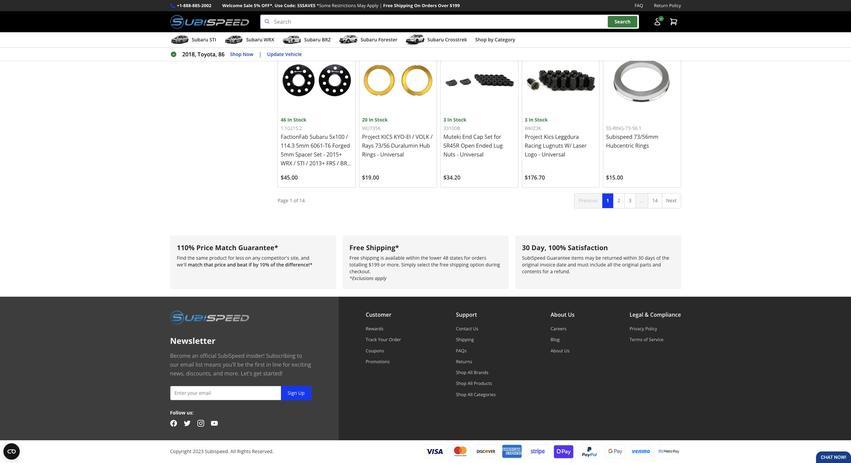Task type: vqa. For each thing, say whether or not it's contained in the screenshot.
assistance,
no



Task type: locate. For each thing, give the bounding box(es) containing it.
stripe image
[[528, 445, 548, 459]]

$638.33
[[607, 24, 627, 31]]

shop left now
[[230, 51, 242, 57]]

$42.55 link
[[278, 0, 356, 38]]

hubcentric
[[607, 142, 634, 150]]

subispeed inside 30 day, 100% satisfaction subispeed guarantee items may be returned within 30 days of the original invoice date and must include all the original parts and contents for a refund.
[[522, 255, 546, 261]]

terms of service link
[[630, 337, 682, 343]]

wrx inside dropdown button
[[264, 36, 274, 43]]

the down competitor's
[[277, 262, 284, 268]]

in inside 46 in stock 1.10215.2 factionfab subaru 5x100 / 114.3 5mm 6061-t6 forged 5mm spacer set - 2015+ wrx / sti / 2013+ frs / brz / 86 / 2014+ forester
[[288, 117, 292, 123]]

within right returned
[[624, 255, 637, 261]]

stock inside '3 in stock 33100b muteki end cap set for sr45r open ended lug nuts - universal'
[[454, 117, 467, 123]]

stock up wu7356
[[375, 117, 388, 123]]

sti up toyota,
[[210, 36, 216, 43]]

1 horizontal spatial wrx
[[281, 160, 292, 167]]

policy up the terms of service link
[[646, 326, 658, 332]]

- inside 3 in stock wkiz3k project kics leggdura racing lugnuts w/ laser logo - universal
[[539, 151, 541, 158]]

faq
[[635, 2, 644, 9]]

shipping left on in the left top of the page
[[394, 2, 413, 9]]

0 horizontal spatial project
[[362, 133, 380, 141]]

site,
[[291, 255, 300, 261]]

3 up "33100b"
[[444, 117, 447, 123]]

1 vertical spatial be
[[238, 361, 244, 369]]

in right 20
[[369, 117, 374, 123]]

returns
[[456, 359, 472, 365]]

the
[[188, 255, 195, 261], [421, 255, 428, 261], [663, 255, 670, 261], [277, 262, 284, 268], [431, 262, 439, 268], [614, 262, 621, 268], [245, 361, 254, 369]]

orders
[[472, 255, 487, 261]]

1 horizontal spatial 5mm
[[296, 142, 309, 150]]

set down 6061- at left top
[[314, 151, 322, 158]]

0 vertical spatial set
[[485, 133, 493, 141]]

brz left a subaru forester thumbnail image
[[322, 36, 331, 43]]

1 in from the left
[[288, 117, 292, 123]]

project inside 20 in stock wu7356 project kics kyo-ei / volk / rays 73/56 duralumin hub rings - universal
[[362, 133, 380, 141]]

1 horizontal spatial brz
[[341, 160, 351, 167]]

contact us link
[[456, 326, 496, 332]]

for inside free shipping* free shipping is available within the lower 48 states for orders totalling $199 or more. simply select the free shipping option during checkout. *exclusions apply
[[464, 255, 471, 261]]

stock
[[294, 117, 307, 123], [375, 117, 388, 123], [454, 117, 467, 123], [535, 117, 548, 123]]

a subaru wrx thumbnail image image
[[225, 35, 244, 45]]

1 horizontal spatial more.
[[387, 262, 400, 268]]

stock inside 46 in stock 1.10215.2 factionfab subaru 5x100 / 114.3 5mm 6061-t6 forged 5mm spacer set - 2015+ wrx / sti / 2013+ frs / brz / 86 / 2014+ forester
[[294, 117, 307, 123]]

5%
[[254, 2, 261, 9]]

0 horizontal spatial rings
[[362, 151, 376, 158]]

4 in from the left
[[529, 117, 534, 123]]

sti up 2014+
[[297, 160, 305, 167]]

2 vertical spatial free
[[350, 255, 359, 261]]

subaru left the crosstrek
[[428, 36, 444, 43]]

update vehicle button
[[267, 51, 302, 58]]

a subaru brz thumbnail image image
[[283, 35, 302, 45]]

0 vertical spatial subispeed
[[522, 255, 546, 261]]

all for brands
[[468, 370, 473, 376]]

1 vertical spatial subispeed logo image
[[170, 311, 249, 325]]

3 right 2
[[629, 197, 632, 204]]

1 horizontal spatial 14
[[653, 197, 658, 204]]

sssave5
[[298, 2, 316, 9]]

2 original from the left
[[623, 262, 639, 268]]

return policy
[[655, 2, 682, 9]]

for inside find the same product for less on any competitor's site, and we'll
[[228, 255, 235, 261]]

0 horizontal spatial be
[[238, 361, 244, 369]]

original up the contents
[[522, 262, 539, 268]]

forester down 2013+
[[312, 169, 334, 176]]

1 vertical spatial $199
[[369, 262, 380, 268]]

universal down 73/56
[[381, 151, 404, 158]]

1 vertical spatial 86
[[284, 169, 291, 176]]

0 horizontal spatial $199
[[369, 262, 380, 268]]

set inside '3 in stock 33100b muteki end cap set for sr45r open ended lug nuts - universal'
[[485, 133, 493, 141]]

states
[[450, 255, 463, 261]]

48
[[443, 255, 449, 261]]

$140.80
[[362, 24, 383, 31]]

stock inside 3 in stock wkiz3k project kics leggdura racing lugnuts w/ laser logo - universal
[[535, 117, 548, 123]]

wrx
[[264, 36, 274, 43], [281, 160, 292, 167]]

0 horizontal spatial 1
[[290, 197, 293, 204]]

category
[[495, 36, 516, 43]]

1 vertical spatial brz
[[341, 160, 351, 167]]

30 left day,
[[522, 243, 530, 252]]

us for "contact us" link
[[473, 326, 479, 332]]

rewards link
[[366, 326, 401, 332]]

0 horizontal spatial more.
[[224, 370, 240, 378]]

discover image
[[476, 445, 497, 459]]

option
[[470, 262, 485, 268]]

within inside free shipping* free shipping is available within the lower 48 states for orders totalling $199 or more. simply select the free shipping option during checkout. *exclusions apply
[[406, 255, 420, 261]]

3 - from the left
[[457, 151, 459, 158]]

rings down rays
[[362, 151, 376, 158]]

more. inside free shipping* free shipping is available within the lower 48 states for orders totalling $199 or more. simply select the free shipping option during checkout. *exclusions apply
[[387, 262, 400, 268]]

1 horizontal spatial 3
[[525, 117, 528, 123]]

1 vertical spatial sti
[[297, 160, 305, 167]]

the up select
[[421, 255, 428, 261]]

terms
[[630, 337, 643, 343]]

1 vertical spatial us
[[473, 326, 479, 332]]

track your order link
[[366, 337, 401, 343]]

stock up 1.10215.2
[[294, 117, 307, 123]]

lower
[[430, 255, 442, 261]]

86 left 2014+
[[284, 169, 291, 176]]

insider!
[[246, 353, 265, 360]]

guarantee*
[[238, 243, 278, 252]]

muteki end cap set for sr45r open ended lug nuts - universal image
[[444, 44, 516, 116]]

$19.00
[[362, 174, 379, 181]]

t6
[[325, 142, 331, 150]]

by left the category
[[488, 36, 494, 43]]

the up match
[[188, 255, 195, 261]]

2 about us from the top
[[551, 348, 570, 354]]

2002
[[201, 2, 212, 9]]

of inside 30 day, 100% satisfaction subispeed guarantee items may be returned within 30 days of the original invoice date and must include all the original parts and contents for a refund.
[[657, 255, 661, 261]]

that
[[204, 262, 213, 268]]

subaru inside dropdown button
[[246, 36, 263, 43]]

| right now
[[259, 51, 262, 58]]

project for project kics leggdura racing lugnuts w/ laser logo - universal
[[525, 133, 543, 141]]

73/56mm
[[634, 133, 659, 141]]

0 vertical spatial more.
[[387, 262, 400, 268]]

wrx inside 46 in stock 1.10215.2 factionfab subaru 5x100 / 114.3 5mm 6061-t6 forged 5mm spacer set - 2015+ wrx / sti / 2013+ frs / brz / 86 / 2014+ forester
[[281, 160, 292, 167]]

shop
[[476, 36, 487, 43], [230, 51, 242, 57], [456, 370, 467, 376], [456, 381, 467, 387], [456, 392, 467, 398]]

1 vertical spatial forester
[[312, 169, 334, 176]]

3 inside button
[[629, 197, 632, 204]]

all for products
[[468, 381, 473, 387]]

1 subispeed logo image from the top
[[170, 15, 249, 29]]

subaru
[[192, 36, 208, 43], [246, 36, 263, 43], [304, 36, 321, 43], [361, 36, 377, 43], [428, 36, 444, 43], [310, 133, 328, 141]]

racing
[[525, 142, 542, 150]]

for right states
[[464, 255, 471, 261]]

email
[[180, 361, 194, 369]]

1 horizontal spatial original
[[623, 262, 639, 268]]

$930.94
[[444, 24, 464, 31]]

3 inside 3 in stock wkiz3k project kics leggdura racing lugnuts w/ laser logo - universal
[[525, 117, 528, 123]]

1 vertical spatial free
[[350, 243, 365, 252]]

2 horizontal spatial universal
[[542, 151, 566, 158]]

subaru down the $140.80
[[361, 36, 377, 43]]

subaru for subaru crosstrek
[[428, 36, 444, 43]]

coupons
[[366, 348, 384, 354]]

2 vertical spatial us
[[565, 348, 570, 354]]

universal down open
[[460, 151, 484, 158]]

$199 right over
[[450, 2, 460, 9]]

0 horizontal spatial subispeed
[[218, 353, 245, 360]]

kyo-
[[394, 133, 407, 141]]

us up the shipping 'link'
[[473, 326, 479, 332]]

universal inside '3 in stock 33100b muteki end cap set for sr45r open ended lug nuts - universal'
[[460, 151, 484, 158]]

0 vertical spatial wrx
[[264, 36, 274, 43]]

0 vertical spatial rings
[[636, 142, 649, 150]]

1 horizontal spatial sti
[[297, 160, 305, 167]]

universal inside 20 in stock wu7356 project kics kyo-ei / volk / rays 73/56 duralumin hub rings - universal
[[381, 151, 404, 158]]

be up "include"
[[596, 255, 602, 261]]

0 horizontal spatial 14
[[300, 197, 305, 204]]

1 horizontal spatial rings
[[636, 142, 649, 150]]

1 horizontal spatial forester
[[379, 36, 398, 43]]

1 vertical spatial |
[[259, 51, 262, 58]]

for left a on the bottom of the page
[[543, 269, 549, 275]]

0 vertical spatial about
[[551, 311, 567, 319]]

- right logo
[[539, 151, 541, 158]]

subaru up 6061- at left top
[[310, 133, 328, 141]]

0 vertical spatial policy
[[670, 2, 682, 9]]

original left parts
[[623, 262, 639, 268]]

forester inside 46 in stock 1.10215.2 factionfab subaru 5x100 / 114.3 5mm 6061-t6 forged 5mm spacer set - 2015+ wrx / sti / 2013+ frs / brz / 86 / 2014+ forester
[[312, 169, 334, 176]]

the down lower
[[431, 262, 439, 268]]

project down wu7356
[[362, 133, 380, 141]]

1 vertical spatial 30
[[639, 255, 644, 261]]

careers
[[551, 326, 567, 332]]

3 inside '3 in stock 33100b muteki end cap set for sr45r open ended lug nuts - universal'
[[444, 117, 447, 123]]

86 right toyota,
[[219, 51, 225, 58]]

1 left 2
[[607, 197, 610, 204]]

0 horizontal spatial 86
[[219, 51, 225, 58]]

our
[[170, 361, 179, 369]]

1 right page
[[290, 197, 293, 204]]

0 vertical spatial sti
[[210, 36, 216, 43]]

in inside 20 in stock wu7356 project kics kyo-ei / volk / rays 73/56 duralumin hub rings - universal
[[369, 117, 374, 123]]

subispeed logo image up the newsletter
[[170, 311, 249, 325]]

and left beat
[[227, 262, 236, 268]]

$231.52 link
[[522, 0, 600, 38]]

1 - from the left
[[324, 151, 325, 158]]

in right 46
[[288, 117, 292, 123]]

1 horizontal spatial shipping
[[456, 337, 474, 343]]

0 vertical spatial brz
[[322, 36, 331, 43]]

welcome sale 5% off*. use code: sssave5
[[222, 2, 316, 9]]

1 horizontal spatial |
[[380, 2, 382, 9]]

2 horizontal spatial 3
[[629, 197, 632, 204]]

2 in from the left
[[369, 117, 374, 123]]

set up ended
[[485, 133, 493, 141]]

in for factionfab subaru 5x100 / 114.3 5mm 6061-t6 forged 5mm spacer set - 2015+ wrx / sti / 2013+ frs / brz / 86 / 2014+ forester
[[288, 117, 292, 123]]

paypal image
[[580, 445, 600, 460]]

1 horizontal spatial 86
[[284, 169, 291, 176]]

1 horizontal spatial subispeed
[[522, 255, 546, 261]]

for right line
[[283, 361, 290, 369]]

nuts
[[444, 151, 456, 158]]

shop down shop all brands
[[456, 381, 467, 387]]

shop for shop by category
[[476, 36, 487, 43]]

1 stock from the left
[[294, 117, 307, 123]]

14 inside 14 button
[[653, 197, 658, 204]]

venmo image
[[631, 445, 652, 460]]

policy right return
[[670, 2, 682, 9]]

rings inside ss-ring-73-56.1 subispeed 73/56mm hubcentric rings
[[636, 142, 649, 150]]

factionfab subaru 5x100 / 114.3 5mm 6061-t6 forged 5mm spacer set - 2015+ wrx / sti / 2013+ frs / brz / 86 / 2014+ forester image
[[281, 44, 353, 116]]

subispeed logo image down '2002'
[[170, 15, 249, 29]]

during
[[486, 262, 500, 268]]

invoice
[[540, 262, 556, 268]]

1 horizontal spatial policy
[[670, 2, 682, 9]]

subaru for subaru sti
[[192, 36, 208, 43]]

0 vertical spatial by
[[488, 36, 494, 43]]

0 vertical spatial forester
[[379, 36, 398, 43]]

shipping down contact
[[456, 337, 474, 343]]

wrx up $45.00
[[281, 160, 292, 167]]

project down wkiz3k
[[525, 133, 543, 141]]

stock for kics
[[535, 117, 548, 123]]

2 stock from the left
[[375, 117, 388, 123]]

twitter logo image
[[184, 420, 191, 427]]

us
[[568, 311, 575, 319], [473, 326, 479, 332], [565, 348, 570, 354]]

1 within from the left
[[406, 255, 420, 261]]

subispeed down day,
[[522, 255, 546, 261]]

subispeed inside become an official subispeed insider! subscribing to our email list means you'll be the first in line for exciting news, discounts, and more. let's get started!
[[218, 353, 245, 360]]

subispeed logo image
[[170, 15, 249, 29], [170, 311, 249, 325]]

universal inside 3 in stock wkiz3k project kics leggdura racing lugnuts w/ laser logo - universal
[[542, 151, 566, 158]]

3 universal from the left
[[542, 151, 566, 158]]

0 horizontal spatial 30
[[522, 243, 530, 252]]

$199
[[450, 2, 460, 9], [369, 262, 380, 268]]

$45.00
[[281, 174, 298, 181]]

metapay image
[[659, 451, 680, 454]]

get
[[254, 370, 262, 378]]

5mm down 114.3
[[281, 151, 294, 158]]

- inside '3 in stock 33100b muteki end cap set for sr45r open ended lug nuts - universal'
[[457, 151, 459, 158]]

5mm up spacer
[[296, 142, 309, 150]]

in for project kics kyo-ei / volk / rays 73/56 duralumin hub rings - universal
[[369, 117, 374, 123]]

2 project from the left
[[525, 133, 543, 141]]

all down shop all products
[[468, 392, 473, 398]]

in inside '3 in stock 33100b muteki end cap set for sr45r open ended lug nuts - universal'
[[448, 117, 452, 123]]

0 horizontal spatial within
[[406, 255, 420, 261]]

promotions link
[[366, 359, 401, 365]]

shop left the category
[[476, 36, 487, 43]]

subaru up now
[[246, 36, 263, 43]]

stock for subaru
[[294, 117, 307, 123]]

in for muteki end cap set for sr45r open ended lug nuts - universal
[[448, 117, 452, 123]]

search input field
[[260, 15, 639, 29]]

1 vertical spatial about
[[551, 348, 564, 354]]

forester inside dropdown button
[[379, 36, 398, 43]]

legal & compliance
[[630, 311, 682, 319]]

terms of service
[[630, 337, 664, 343]]

1 horizontal spatial universal
[[460, 151, 484, 158]]

1 about from the top
[[551, 311, 567, 319]]

73-
[[626, 125, 633, 132]]

0 horizontal spatial 3
[[444, 117, 447, 123]]

more. down you'll
[[224, 370, 240, 378]]

track your order
[[366, 337, 401, 343]]

privacy policy
[[630, 326, 658, 332]]

project inside 3 in stock wkiz3k project kics leggdura racing lugnuts w/ laser logo - universal
[[525, 133, 543, 141]]

0 horizontal spatial policy
[[646, 326, 658, 332]]

shoppay image
[[554, 445, 574, 460]]

0 horizontal spatial by
[[253, 262, 259, 268]]

&
[[645, 311, 649, 319]]

$199 inside free shipping* free shipping is available within the lower 48 states for orders totalling $199 or more. simply select the free shipping option during checkout. *exclusions apply
[[369, 262, 380, 268]]

wrx up "update"
[[264, 36, 274, 43]]

1 about us from the top
[[551, 311, 575, 319]]

3 stock from the left
[[454, 117, 467, 123]]

0 horizontal spatial |
[[259, 51, 262, 58]]

1 vertical spatial rings
[[362, 151, 376, 158]]

brz inside 46 in stock 1.10215.2 factionfab subaru 5x100 / 114.3 5mm 6061-t6 forged 5mm spacer set - 2015+ wrx / sti / 2013+ frs / brz / 86 / 2014+ forester
[[341, 160, 351, 167]]

a
[[551, 269, 553, 275]]

2 within from the left
[[624, 255, 637, 261]]

visa image
[[425, 445, 445, 459]]

14
[[300, 197, 305, 204], [653, 197, 658, 204]]

and inside become an official subispeed insider! subscribing to our email list means you'll be the first in line for exciting news, discounts, and more. let's get started!
[[213, 370, 223, 378]]

4 - from the left
[[539, 151, 541, 158]]

0 vertical spatial 5mm
[[296, 142, 309, 150]]

4 stock from the left
[[535, 117, 548, 123]]

3 for muteki end cap set for sr45r open ended lug nuts - universal
[[444, 117, 447, 123]]

more. inside become an official subispeed insider! subscribing to our email list means you'll be the first in line for exciting news, discounts, and more. let's get started!
[[224, 370, 240, 378]]

- right nuts
[[457, 151, 459, 158]]

1 horizontal spatial within
[[624, 255, 637, 261]]

0 horizontal spatial 5mm
[[281, 151, 294, 158]]

for up lug
[[494, 133, 502, 141]]

0 vertical spatial be
[[596, 255, 602, 261]]

shop inside dropdown button
[[476, 36, 487, 43]]

/
[[346, 133, 348, 141], [413, 133, 415, 141], [431, 133, 433, 141], [294, 160, 296, 167], [306, 160, 308, 167], [337, 160, 339, 167], [281, 169, 283, 176], [292, 169, 294, 176]]

14 button
[[648, 193, 663, 209]]

2 universal from the left
[[460, 151, 484, 158]]

started!
[[263, 370, 283, 378]]

more. down available on the left bottom of page
[[387, 262, 400, 268]]

subaru for subaru brz
[[304, 36, 321, 43]]

| right apply
[[380, 2, 382, 9]]

less
[[236, 255, 244, 261]]

news,
[[170, 370, 185, 378]]

the inside find the same product for less on any competitor's site, and we'll
[[188, 255, 195, 261]]

and down means
[[213, 370, 223, 378]]

1 button
[[602, 193, 614, 209]]

1 universal from the left
[[381, 151, 404, 158]]

0 horizontal spatial universal
[[381, 151, 404, 158]]

1
[[290, 197, 293, 204], [607, 197, 610, 204]]

for
[[494, 133, 502, 141], [228, 255, 235, 261], [464, 255, 471, 261], [543, 269, 549, 275], [283, 361, 290, 369]]

0 horizontal spatial original
[[522, 262, 539, 268]]

3 in from the left
[[448, 117, 452, 123]]

shipping left is
[[361, 255, 380, 261]]

1 vertical spatial shipping
[[450, 262, 469, 268]]

shop down shop all products
[[456, 392, 467, 398]]

universal down lugnuts
[[542, 151, 566, 158]]

0 horizontal spatial set
[[314, 151, 322, 158]]

subaru up 2018, toyota, 86
[[192, 36, 208, 43]]

2 about from the top
[[551, 348, 564, 354]]

by right "if"
[[253, 262, 259, 268]]

0 horizontal spatial forester
[[312, 169, 334, 176]]

stock up "33100b"
[[454, 117, 467, 123]]

within up simply
[[406, 255, 420, 261]]

1 horizontal spatial set
[[485, 133, 493, 141]]

of right days
[[657, 255, 661, 261]]

ellipses image
[[636, 193, 649, 209]]

14 right ...
[[653, 197, 658, 204]]

1 horizontal spatial shipping
[[450, 262, 469, 268]]

1 horizontal spatial 1
[[607, 197, 610, 204]]

of down competitor's
[[271, 262, 275, 268]]

$34.20
[[444, 174, 461, 181]]

sti inside dropdown button
[[210, 36, 216, 43]]

2 - from the left
[[377, 151, 379, 158]]

shop down returns at the bottom of page
[[456, 370, 467, 376]]

30 up parts
[[639, 255, 644, 261]]

contact
[[456, 326, 472, 332]]

shop by category button
[[476, 34, 516, 47]]

for left the less
[[228, 255, 235, 261]]

3 up wkiz3k
[[525, 117, 528, 123]]

subaru forester button
[[339, 34, 398, 47]]

and down items
[[568, 262, 577, 268]]

0 vertical spatial subispeed logo image
[[170, 15, 249, 29]]

0 horizontal spatial sti
[[210, 36, 216, 43]]

2 1 from the left
[[607, 197, 610, 204]]

1 vertical spatial wrx
[[281, 160, 292, 167]]

now
[[243, 51, 254, 57]]

1 project from the left
[[362, 133, 380, 141]]

and up difference!*
[[301, 255, 310, 261]]

1 vertical spatial policy
[[646, 326, 658, 332]]

returned
[[603, 255, 623, 261]]

be up let's
[[238, 361, 244, 369]]

1 horizontal spatial project
[[525, 133, 543, 141]]

in inside 3 in stock wkiz3k project kics leggdura racing lugnuts w/ laser logo - universal
[[529, 117, 534, 123]]

universal
[[381, 151, 404, 158], [460, 151, 484, 158], [542, 151, 566, 158]]

all left brands
[[468, 370, 473, 376]]

0 vertical spatial about us
[[551, 311, 575, 319]]

in up "33100b"
[[448, 117, 452, 123]]

1 vertical spatial about us
[[551, 348, 570, 354]]

us up careers link
[[568, 311, 575, 319]]

sti inside 46 in stock 1.10215.2 factionfab subaru 5x100 / 114.3 5mm 6061-t6 forged 5mm spacer set - 2015+ wrx / sti / 2013+ frs / brz / 86 / 2014+ forester
[[297, 160, 305, 167]]

shipping down states
[[450, 262, 469, 268]]

0 horizontal spatial wrx
[[264, 36, 274, 43]]

you'll
[[223, 361, 236, 369]]

rewards
[[366, 326, 384, 332]]

$231.52
[[525, 24, 545, 31]]

guarantee
[[547, 255, 571, 261]]

about down blog
[[551, 348, 564, 354]]

0 horizontal spatial brz
[[322, 36, 331, 43]]

in
[[266, 361, 271, 369]]

0 vertical spatial shipping
[[394, 2, 413, 9]]

page
[[278, 197, 289, 204]]

1 vertical spatial set
[[314, 151, 322, 158]]

rings down 73/56mm in the right top of the page
[[636, 142, 649, 150]]

1 vertical spatial subispeed
[[218, 353, 245, 360]]

$199 left "or" on the bottom of the page
[[369, 262, 380, 268]]

1 vertical spatial 5mm
[[281, 151, 294, 158]]

line
[[273, 361, 282, 369]]

rings inside 20 in stock wu7356 project kics kyo-ei / volk / rays 73/56 duralumin hub rings - universal
[[362, 151, 376, 158]]

for inside become an official subispeed insider! subscribing to our email list means you'll be the first in line for exciting news, discounts, and more. let's get started!
[[283, 361, 290, 369]]

1 14 from the left
[[300, 197, 305, 204]]

refund.
[[555, 269, 571, 275]]

shop for shop now
[[230, 51, 242, 57]]

next
[[667, 197, 677, 204]]

subaru inside 46 in stock 1.10215.2 factionfab subaru 5x100 / 114.3 5mm 6061-t6 forged 5mm spacer set - 2015+ wrx / sti / 2013+ frs / brz / 86 / 2014+ forester
[[310, 133, 328, 141]]

14 right page
[[300, 197, 305, 204]]

0 vertical spatial 86
[[219, 51, 225, 58]]

the up let's
[[245, 361, 254, 369]]

follow
[[170, 410, 186, 417]]

2 14 from the left
[[653, 197, 658, 204]]

for inside 30 day, 100% satisfaction subispeed guarantee items may be returned within 30 days of the original invoice date and must include all the original parts and contents for a refund.
[[543, 269, 549, 275]]

subaru inside dropdown button
[[304, 36, 321, 43]]

1 horizontal spatial be
[[596, 255, 602, 261]]

1 horizontal spatial by
[[488, 36, 494, 43]]

about us down blog link
[[551, 348, 570, 354]]

stock up wkiz3k
[[535, 117, 548, 123]]

stock inside 20 in stock wu7356 project kics kyo-ei / volk / rays 73/56 duralumin hub rings - universal
[[375, 117, 388, 123]]

project kics leggdura racing lugnuts w/ laser logo - universal image
[[525, 44, 597, 116]]

rays
[[362, 142, 374, 150]]

leggdura
[[556, 133, 579, 141]]

sale
[[244, 2, 253, 9]]

1 vertical spatial more.
[[224, 370, 240, 378]]

about up the careers
[[551, 311, 567, 319]]

official
[[200, 353, 217, 360]]

0 horizontal spatial shipping
[[361, 255, 380, 261]]

0 vertical spatial $199
[[450, 2, 460, 9]]

- down "t6"
[[324, 151, 325, 158]]

a subaru forester thumbnail image image
[[339, 35, 358, 45]]

about us up careers link
[[551, 311, 575, 319]]



Task type: describe. For each thing, give the bounding box(es) containing it.
googlepay image
[[605, 445, 626, 460]]

0 vertical spatial shipping
[[361, 255, 380, 261]]

0 vertical spatial free
[[383, 2, 393, 9]]

46 in stock 1.10215.2 factionfab subaru 5x100 / 114.3 5mm 6061-t6 forged 5mm spacer set - 2015+ wrx / sti / 2013+ frs / brz / 86 / 2014+ forester
[[281, 117, 351, 176]]

next button
[[662, 193, 682, 209]]

2015+
[[327, 151, 342, 158]]

a subaru sti thumbnail image image
[[170, 35, 189, 45]]

shop for shop all categories
[[456, 392, 467, 398]]

subscribing
[[266, 353, 296, 360]]

shop for shop all products
[[456, 381, 467, 387]]

shipping*
[[366, 243, 399, 252]]

shipping link
[[456, 337, 496, 343]]

$42.55
[[281, 24, 298, 31]]

all left rights
[[231, 449, 236, 455]]

forged
[[333, 142, 350, 150]]

mastercard image
[[450, 445, 471, 459]]

all for categories
[[468, 392, 473, 398]]

use
[[275, 2, 283, 9]]

the right all
[[614, 262, 621, 268]]

we'll
[[177, 262, 187, 268]]

a subaru crosstrek thumbnail image image
[[406, 35, 425, 45]]

by inside dropdown button
[[488, 36, 494, 43]]

frs
[[327, 160, 336, 167]]

faqs
[[456, 348, 467, 354]]

0 horizontal spatial shipping
[[394, 2, 413, 9]]

returns link
[[456, 359, 496, 365]]

subaru brz button
[[283, 34, 331, 47]]

for inside '3 in stock 33100b muteki end cap set for sr45r open ended lug nuts - universal'
[[494, 133, 502, 141]]

totalling
[[350, 262, 368, 268]]

open
[[461, 142, 475, 150]]

legal
[[630, 311, 644, 319]]

be inside become an official subispeed insider! subscribing to our email list means you'll be the first in line for exciting news, discounts, and more. let's get started!
[[238, 361, 244, 369]]

us for about us link on the bottom right of page
[[565, 348, 570, 354]]

brz inside dropdown button
[[322, 36, 331, 43]]

shop now
[[230, 51, 254, 57]]

1 vertical spatial by
[[253, 262, 259, 268]]

0 vertical spatial |
[[380, 2, 382, 9]]

$638.33 link
[[604, 0, 682, 38]]

open widget image
[[3, 444, 20, 460]]

- inside 20 in stock wu7356 project kics kyo-ei / volk / rays 73/56 duralumin hub rings - universal
[[377, 151, 379, 158]]

20 in stock wu7356 project kics kyo-ei / volk / rays 73/56 duralumin hub rings - universal
[[362, 117, 433, 158]]

subaru for subaru forester
[[361, 36, 377, 43]]

of right terms
[[644, 337, 648, 343]]

your
[[378, 337, 388, 343]]

satisfaction
[[568, 243, 608, 252]]

73/56
[[375, 142, 390, 150]]

shop all products link
[[456, 381, 496, 387]]

5x100
[[330, 133, 345, 141]]

3 for project kics leggdura racing lugnuts w/ laser logo - universal
[[525, 117, 528, 123]]

subaru wrx button
[[225, 34, 274, 47]]

cap
[[474, 133, 484, 141]]

86 inside 46 in stock 1.10215.2 factionfab subaru 5x100 / 114.3 5mm 6061-t6 forged 5mm spacer set - 2015+ wrx / sti / 2013+ frs / brz / 86 / 2014+ forester
[[284, 169, 291, 176]]

shop for shop all brands
[[456, 370, 467, 376]]

shop all categories
[[456, 392, 496, 398]]

if
[[249, 262, 252, 268]]

kics
[[544, 133, 554, 141]]

2 subispeed logo image from the top
[[170, 311, 249, 325]]

search
[[615, 18, 631, 25]]

0 vertical spatial us
[[568, 311, 575, 319]]

*some
[[317, 2, 331, 9]]

sign up
[[288, 390, 305, 397]]

6061-
[[311, 142, 325, 150]]

and down days
[[653, 262, 662, 268]]

update vehicle
[[267, 51, 302, 57]]

within inside 30 day, 100% satisfaction subispeed guarantee items may be returned within 30 days of the original invoice date and must include all the original parts and contents for a refund.
[[624, 255, 637, 261]]

...
[[640, 197, 644, 204]]

0 vertical spatial 30
[[522, 243, 530, 252]]

- inside 46 in stock 1.10215.2 factionfab subaru 5x100 / 114.3 5mm 6061-t6 forged 5mm spacer set - 2015+ wrx / sti / 2013+ frs / brz / 86 / 2014+ forester
[[324, 151, 325, 158]]

hub
[[420, 142, 430, 150]]

$140.80 link
[[359, 0, 437, 38]]

off*.
[[262, 2, 274, 9]]

volk
[[416, 133, 430, 141]]

56.1
[[633, 125, 642, 132]]

kics
[[382, 133, 393, 141]]

may
[[585, 255, 595, 261]]

ss-
[[607, 125, 613, 132]]

1 horizontal spatial 30
[[639, 255, 644, 261]]

instagram logo image
[[197, 420, 204, 427]]

1 inside button
[[607, 197, 610, 204]]

blog link
[[551, 337, 575, 343]]

shop by category
[[476, 36, 516, 43]]

faq link
[[635, 2, 644, 9]]

toyota,
[[198, 51, 217, 58]]

and inside find the same product for less on any competitor's site, and we'll
[[301, 255, 310, 261]]

10%
[[260, 262, 269, 268]]

subaru forester
[[361, 36, 398, 43]]

$930.94 link
[[441, 0, 519, 38]]

1 1 from the left
[[290, 197, 293, 204]]

policy for return policy
[[670, 2, 682, 9]]

free
[[440, 262, 449, 268]]

2018, toyota, 86
[[182, 51, 225, 58]]

the inside become an official subispeed insider! subscribing to our email list means you'll be the first in line for exciting news, discounts, and more. let's get started!
[[245, 361, 254, 369]]

about us link
[[551, 348, 575, 354]]

w/
[[565, 142, 572, 150]]

spacer
[[296, 151, 313, 158]]

previous
[[579, 197, 598, 204]]

of right page
[[294, 197, 298, 204]]

subaru crosstrek button
[[406, 34, 467, 47]]

price
[[197, 243, 213, 252]]

apply
[[375, 275, 387, 282]]

contact us
[[456, 326, 479, 332]]

project kics kyo-ei / volk / rays 73/56 duralumin hub rings - universal image
[[362, 44, 434, 116]]

in for project kics leggdura racing lugnuts w/ laser logo - universal
[[529, 117, 534, 123]]

100%
[[549, 243, 566, 252]]

wu7356
[[362, 125, 381, 132]]

muteki
[[444, 133, 461, 141]]

30 day, 100% satisfaction subispeed guarantee items may be returned within 30 days of the original invoice date and must include all the original parts and contents for a refund.
[[522, 243, 670, 275]]

stock for kics
[[375, 117, 388, 123]]

policy for privacy policy
[[646, 326, 658, 332]]

checkout.
[[350, 269, 371, 275]]

search button
[[608, 16, 638, 27]]

subaru for subaru wrx
[[246, 36, 263, 43]]

ended
[[476, 142, 493, 150]]

885-
[[192, 2, 201, 9]]

facebook logo image
[[170, 420, 177, 427]]

1 original from the left
[[522, 262, 539, 268]]

list
[[196, 361, 203, 369]]

Enter your email text field
[[170, 387, 312, 401]]

+1-888-885-2002 link
[[177, 2, 212, 9]]

the right days
[[663, 255, 670, 261]]

20
[[362, 117, 368, 123]]

set inside 46 in stock 1.10215.2 factionfab subaru 5x100 / 114.3 5mm 6061-t6 forged 5mm spacer set - 2015+ wrx / sti / 2013+ frs / brz / 86 / 2014+ forester
[[314, 151, 322, 158]]

amex image
[[502, 445, 522, 459]]

1 vertical spatial shipping
[[456, 337, 474, 343]]

page 1 of 14
[[278, 197, 305, 204]]

shop all brands
[[456, 370, 489, 376]]

find the same product for less on any competitor's site, and we'll
[[177, 255, 310, 268]]

youtube logo image
[[211, 420, 218, 427]]

114.3
[[281, 142, 295, 150]]

button image
[[654, 18, 662, 26]]

apply
[[367, 2, 379, 9]]

subispeed 73/56mm hubcentric rings image
[[607, 44, 679, 116]]

sr45r
[[444, 142, 460, 150]]

parts
[[640, 262, 652, 268]]

project for project kics kyo-ei / volk / rays 73/56 duralumin hub rings - universal
[[362, 133, 380, 141]]

2013+
[[310, 160, 325, 167]]

1 horizontal spatial $199
[[450, 2, 460, 9]]

simply
[[401, 262, 416, 268]]

available
[[386, 255, 405, 261]]

sign up button
[[281, 387, 312, 401]]

subispeed.
[[205, 449, 229, 455]]

same
[[196, 255, 208, 261]]

be inside 30 day, 100% satisfaction subispeed guarantee items may be returned within 30 days of the original invoice date and must include all the original parts and contents for a refund.
[[596, 255, 602, 261]]

shop all brands link
[[456, 370, 496, 376]]

contents
[[522, 269, 542, 275]]

stock for end
[[454, 117, 467, 123]]

day,
[[532, 243, 547, 252]]



